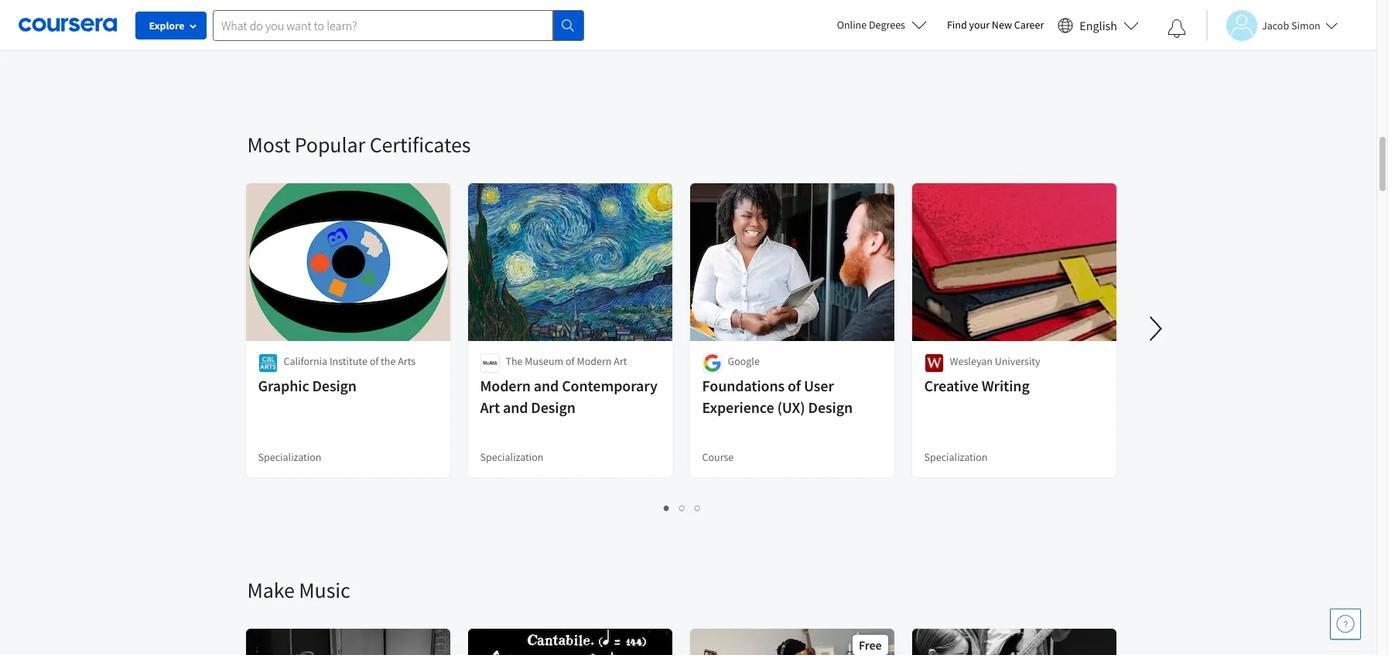Task type: vqa. For each thing, say whether or not it's contained in the screenshot.
next slide "image"
yes



Task type: locate. For each thing, give the bounding box(es) containing it.
modern
[[577, 354, 612, 368], [480, 376, 531, 395]]

find
[[947, 18, 967, 32]]

list
[[247, 499, 1118, 517]]

list containing 1
[[247, 499, 1118, 517]]

2 horizontal spatial of
[[788, 376, 801, 395]]

(ux)
[[777, 398, 805, 417]]

california institute of the arts
[[284, 354, 416, 368]]

new
[[992, 18, 1012, 32]]

foundations
[[702, 376, 785, 395]]

find your new career link
[[939, 15, 1052, 35]]

music
[[299, 577, 350, 604]]

3 button
[[690, 499, 706, 517]]

online degrees
[[837, 18, 905, 32]]

1 horizontal spatial modern
[[577, 354, 612, 368]]

the
[[506, 354, 523, 368]]

coursera image
[[19, 13, 117, 37]]

experience
[[702, 398, 774, 417]]

of right the museum
[[566, 354, 575, 368]]

make music
[[247, 577, 350, 604]]

of for and
[[566, 354, 575, 368]]

design down user
[[808, 398, 853, 417]]

modern up the contemporary
[[577, 354, 612, 368]]

0 vertical spatial art
[[614, 354, 627, 368]]

2 specialization from the left
[[480, 450, 544, 464]]

art
[[614, 354, 627, 368], [480, 398, 500, 417]]

jacob simon button
[[1206, 10, 1338, 41]]

modern inside modern and contemporary art and design
[[480, 376, 531, 395]]

3 specialization from the left
[[924, 450, 988, 464]]

design inside foundations of user experience (ux) design
[[808, 398, 853, 417]]

3
[[695, 501, 701, 515]]

None search field
[[213, 10, 584, 41]]

most popular certificates carousel element
[[240, 84, 1388, 530]]

specialization for modern and contemporary art and design
[[480, 450, 544, 464]]

1 horizontal spatial specialization
[[480, 450, 544, 464]]

1 vertical spatial modern
[[480, 376, 531, 395]]

enroll today link
[[247, 0, 679, 47], [267, 0, 349, 28]]

creative writing
[[924, 376, 1030, 395]]

california institute of the arts image
[[258, 354, 277, 373]]

1 specialization from the left
[[258, 450, 322, 464]]

2 horizontal spatial specialization
[[924, 450, 988, 464]]

google image
[[702, 354, 722, 373]]

What do you want to learn? text field
[[213, 10, 553, 41]]

specialization
[[258, 450, 322, 464], [480, 450, 544, 464], [924, 450, 988, 464]]

and down 'the'
[[503, 398, 528, 417]]

online
[[837, 18, 867, 32]]

1 horizontal spatial design
[[531, 398, 576, 417]]

1 vertical spatial art
[[480, 398, 500, 417]]

modern down 'the'
[[480, 376, 531, 395]]

0 horizontal spatial modern
[[480, 376, 531, 395]]

design down the museum
[[531, 398, 576, 417]]

of left the
[[370, 354, 379, 368]]

user
[[804, 376, 834, 395]]

2 horizontal spatial design
[[808, 398, 853, 417]]

1 horizontal spatial of
[[566, 354, 575, 368]]

the museum of modern art image
[[480, 354, 500, 373]]

design down the institute
[[312, 376, 357, 395]]

0 vertical spatial modern
[[577, 354, 612, 368]]

of up '(ux)'
[[788, 376, 801, 395]]

0 horizontal spatial of
[[370, 354, 379, 368]]

2
[[679, 501, 686, 515]]

next slide image
[[1137, 310, 1174, 347]]

make music carousel element
[[240, 530, 1350, 655]]

0 vertical spatial and
[[534, 376, 559, 395]]

1 enroll today link from the left
[[247, 0, 679, 47]]

certificates
[[370, 131, 471, 159]]

contemporary
[[562, 376, 658, 395]]

specialization for graphic design
[[258, 450, 322, 464]]

enroll
[[279, 7, 307, 21]]

art down the museum of modern art 'icon'
[[480, 398, 500, 417]]

0 horizontal spatial and
[[503, 398, 528, 417]]

simon
[[1292, 18, 1321, 32]]

design
[[312, 376, 357, 395], [531, 398, 576, 417], [808, 398, 853, 417]]

google
[[728, 354, 760, 368]]

jacob
[[1262, 18, 1289, 32]]

1 horizontal spatial art
[[614, 354, 627, 368]]

today
[[309, 7, 336, 21]]

list inside most popular certificates carousel element
[[247, 499, 1118, 517]]

help center image
[[1337, 615, 1355, 634]]

0 horizontal spatial art
[[480, 398, 500, 417]]

developing your musicianship specialization by berklee, image
[[912, 629, 1117, 655]]

of
[[370, 354, 379, 368], [566, 354, 575, 368], [788, 376, 801, 395]]

and down the museum
[[534, 376, 559, 395]]

2 button
[[675, 499, 690, 517]]

and
[[534, 376, 559, 395], [503, 398, 528, 417]]

design for foundations of user experience (ux) design
[[808, 398, 853, 417]]

0 horizontal spatial specialization
[[258, 450, 322, 464]]

art up the contemporary
[[614, 354, 627, 368]]

free link
[[688, 628, 896, 655]]

1 vertical spatial and
[[503, 398, 528, 417]]

getting started with music theory course by michigan state university, image
[[468, 629, 673, 655]]

design inside modern and contemporary art and design
[[531, 398, 576, 417]]

the
[[381, 354, 396, 368]]



Task type: describe. For each thing, give the bounding box(es) containing it.
1
[[664, 501, 670, 515]]

design for modern and contemporary art and design
[[531, 398, 576, 417]]

modern and contemporary art and design
[[480, 376, 658, 417]]

creative
[[924, 376, 979, 395]]

2 enroll today link from the left
[[267, 0, 349, 28]]

wesleyan university image
[[924, 354, 944, 373]]

chevron down image
[[59, 23, 70, 34]]

wesleyan university
[[950, 354, 1041, 368]]

of inside foundations of user experience (ux) design
[[788, 376, 801, 395]]

songwriting: writing the lyrics course by berklee, image
[[246, 629, 451, 655]]

make
[[247, 577, 295, 604]]

1 button
[[659, 499, 675, 517]]

writing
[[982, 376, 1030, 395]]

graphic
[[258, 376, 309, 395]]

course
[[702, 450, 734, 464]]

enroll today
[[279, 7, 336, 21]]

graphic design
[[258, 376, 357, 395]]

find your new career
[[947, 18, 1044, 32]]

degrees
[[869, 18, 905, 32]]

0 horizontal spatial design
[[312, 376, 357, 395]]

museum
[[525, 354, 564, 368]]

university
[[995, 354, 1041, 368]]

of for design
[[370, 354, 379, 368]]

online degrees button
[[825, 8, 939, 42]]

english
[[1080, 17, 1117, 33]]

1 horizontal spatial and
[[534, 376, 559, 395]]

specialization for creative writing
[[924, 450, 988, 464]]

explore button
[[135, 12, 207, 39]]

arts
[[398, 354, 416, 368]]

free
[[859, 638, 882, 653]]

most popular certificates
[[247, 131, 471, 159]]

the museum of modern art
[[506, 354, 627, 368]]

wesleyan
[[950, 354, 993, 368]]

jacob simon
[[1262, 18, 1321, 32]]

california
[[284, 354, 327, 368]]

show notifications image
[[1168, 19, 1186, 38]]

foundations of user experience (ux) design
[[702, 376, 853, 417]]

art inside modern and contemporary art and design
[[480, 398, 500, 417]]

career
[[1014, 18, 1044, 32]]

institute
[[330, 354, 367, 368]]

most
[[247, 131, 290, 159]]

popular
[[295, 131, 365, 159]]

explore
[[149, 19, 185, 33]]

your
[[969, 18, 990, 32]]

english button
[[1052, 0, 1145, 50]]



